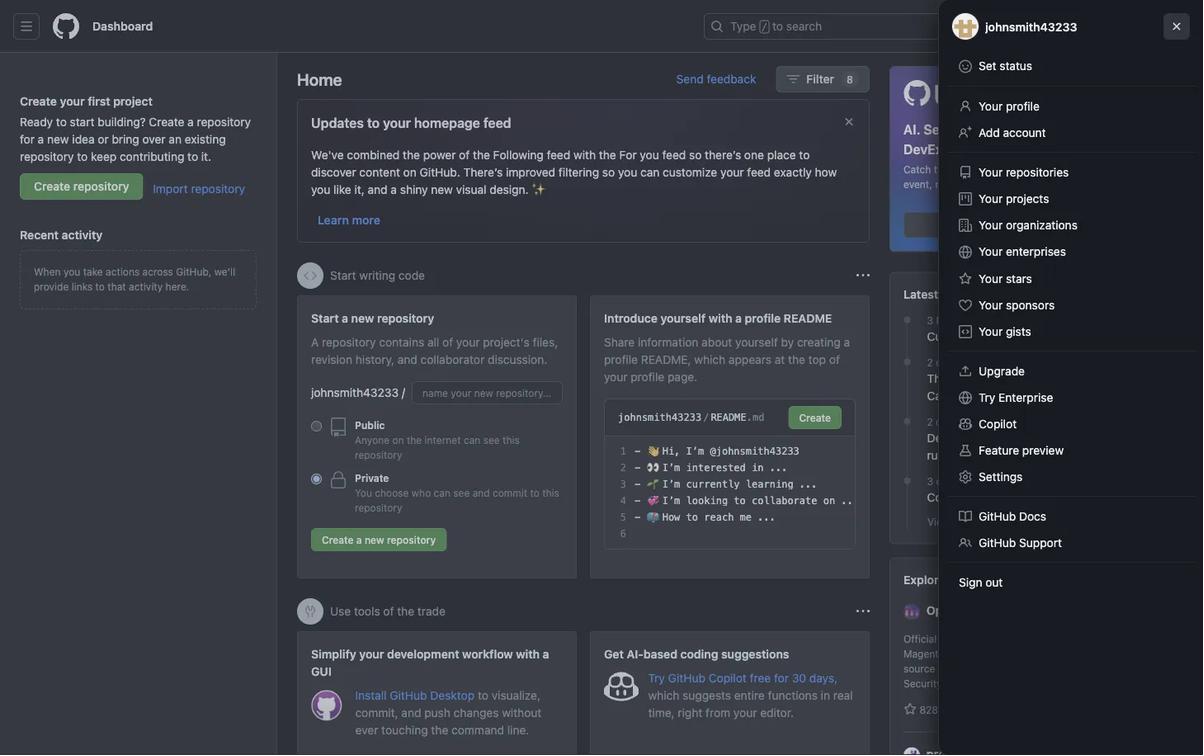 Task type: locate. For each thing, give the bounding box(es) containing it.
openmage up community
[[940, 634, 991, 645]]

ready
[[20, 115, 53, 128]]

💞️
[[647, 495, 657, 507]]

of inside share information about yourself by creating a profile readme, which appears at the top of your profile page.
[[830, 353, 840, 366]]

on inside we've combined the power of the following feed with the for you feed so there's one place to discover content on github. there's improved filtering so you can customize your feed exactly how you like it, and a shiny new visual design. ✨
[[403, 165, 417, 179]]

2 for the github enterprise server 3.11 release candidate is available
[[928, 357, 934, 369]]

1 horizontal spatial in
[[821, 689, 831, 702]]

days for the
[[936, 357, 958, 369]]

2 vertical spatial days
[[937, 476, 958, 488]]

i'm up how
[[663, 495, 681, 507]]

simplify your development workflow with a gui
[[311, 647, 549, 678]]

repositories for your repositories
[[1006, 166, 1069, 179]]

a down the you at the bottom left
[[357, 534, 362, 546]]

2 dot fill image from the top
[[901, 415, 914, 428]]

ago left upgrade
[[961, 357, 978, 369]]

exactly
[[774, 165, 812, 179]]

files,
[[533, 335, 558, 349]]

... up collaborate
[[800, 479, 818, 490]]

in inside try github copilot free for 30 days, which suggests entire functions in real time, right from your editor.
[[821, 689, 831, 702]]

your right simplify
[[359, 647, 384, 661]]

this right commit
[[543, 487, 560, 499]]

📫
[[647, 512, 657, 523]]

universe23 image
[[904, 80, 1052, 106]]

johnsmith43233 inside introduce yourself with a profile readme element
[[618, 412, 702, 424]]

3 dot fill image from the top
[[901, 474, 914, 488]]

repositories inside navigation
[[949, 573, 1015, 587]]

recent activity
[[20, 228, 103, 241]]

create a new repository button
[[311, 528, 447, 551]]

command palette image
[[973, 20, 987, 33]]

7 your from the top
[[979, 298, 1003, 312]]

your inside the create your first project ready to start building? create a repository for a new idea or bring over an existing repository to keep contributing to it.
[[60, 94, 85, 108]]

create up ready
[[20, 94, 57, 108]]

3 inside 3 days ago codespaces prebuilds new region: australia
[[928, 476, 934, 488]]

ago inside 2 days ago dependabot will no longer automatically re- run failed jobs when package manifest changes
[[961, 417, 978, 428]]

1 horizontal spatial johnsmith43233
[[618, 412, 702, 424]]

this inside ai. security. devex. catch the very best from this year's global developer event, now on-demand.
[[1023, 164, 1040, 176]]

the right download
[[1142, 649, 1157, 660]]

2 horizontal spatial with
[[709, 311, 733, 325]]

desktop
[[430, 689, 475, 702]]

0 horizontal spatial which
[[648, 689, 680, 702]]

0 horizontal spatial or
[[98, 132, 109, 146]]

readme up creating
[[784, 311, 832, 325]]

codespaces prebuilds new region: australia link
[[928, 489, 1170, 507]]

repository inside private you choose who can see and commit to this repository
[[355, 502, 402, 514]]

0 horizontal spatial copilot
[[709, 671, 747, 685]]

your left watch
[[979, 218, 1003, 232]]

so
[[689, 148, 702, 161], [603, 165, 615, 179]]

1 horizontal spatial which
[[695, 353, 726, 366]]

1 horizontal spatial activity
[[129, 281, 163, 292]]

1 vertical spatial which
[[648, 689, 680, 702]]

homepage image
[[53, 13, 79, 40]]

ai-
[[627, 647, 644, 661]]

x image
[[843, 115, 856, 128]]

create down lock icon
[[322, 534, 354, 546]]

code up vulnerability
[[938, 663, 962, 675]]

try enterprise
[[979, 391, 1054, 405]]

None submit
[[789, 406, 842, 429]]

take
[[83, 266, 103, 277]]

which inside share information about yourself by creating a profile readme, which appears at the top of your profile page.
[[695, 353, 726, 366]]

dependabot will no longer automatically re- run failed jobs when package manifest changes link
[[928, 430, 1170, 480]]

close image
[[1171, 20, 1184, 33], [1158, 79, 1171, 92]]

changes inside 2 days ago dependabot will no longer automatically re- run failed jobs when package manifest changes
[[928, 466, 973, 480]]

can right internet on the left
[[464, 434, 481, 446]]

2 vertical spatial in
[[821, 689, 831, 702]]

so up customize
[[689, 148, 702, 161]]

2 days from the top
[[936, 417, 958, 428]]

for up vulnerability
[[964, 663, 977, 675]]

new down github.
[[431, 182, 453, 196]]

for down ready
[[20, 132, 35, 146]]

0 horizontal spatial in
[[752, 462, 764, 474]]

... right collaborate
[[842, 495, 859, 507]]

in down the days,
[[821, 689, 831, 702]]

0 vertical spatial with
[[574, 148, 596, 161]]

dashboard
[[92, 19, 153, 33]]

across
[[143, 266, 173, 277]]

ago inside 3 days ago codespaces prebuilds new region: australia
[[961, 476, 978, 488]]

dot fill image
[[901, 355, 914, 369]]

for left 30
[[774, 671, 789, 685]]

start inside create a new repository element
[[311, 311, 339, 325]]

for inside the create your first project ready to start building? create a repository for a new idea or bring over an existing repository to keep contributing to it.
[[20, 132, 35, 146]]

github inside try github copilot free for 30 days, which suggests entire functions in real time, right from your editor.
[[668, 671, 706, 685]]

1
[[621, 446, 627, 457]]

your for your enterprises
[[979, 245, 1003, 258]]

dot fill image
[[901, 313, 914, 327], [901, 415, 914, 428], [901, 474, 914, 488]]

this inside public anyone on the internet can see this repository
[[503, 434, 520, 446]]

create up recent activity
[[34, 180, 70, 193]]

repository down it.
[[191, 182, 245, 195]]

github inside the simplify your development workflow with a gui "element"
[[390, 689, 427, 702]]

days
[[936, 357, 958, 369], [936, 417, 958, 428], [937, 476, 958, 488]]

3 - from the top
[[635, 479, 641, 490]]

learn
[[318, 213, 349, 227]]

👋
[[647, 446, 657, 457]]

install github desktop link
[[355, 689, 478, 702]]

your sponsors
[[979, 298, 1055, 312]]

entire
[[735, 689, 765, 702]]

2 horizontal spatial johnsmith43233
[[986, 20, 1078, 33]]

1 vertical spatial yourself
[[736, 335, 778, 349]]

2 up the
[[928, 357, 934, 369]]

1 vertical spatial |
[[1151, 663, 1153, 675]]

1 vertical spatial 2
[[928, 417, 934, 428]]

collaborate
[[752, 495, 818, 507]]

design.
[[490, 182, 529, 196]]

0 horizontal spatial see
[[454, 487, 470, 499]]

all
[[428, 335, 439, 349]]

to inside official openmage lts codebase | migrate easily from magento community edition in minutes! download the source code for free or contribute to openmage lts | security vulnerability patches, bug fixe…
[[1065, 663, 1074, 675]]

activity down across
[[129, 281, 163, 292]]

1 horizontal spatial or
[[1001, 663, 1011, 675]]

global
[[1074, 164, 1102, 176]]

3 down run
[[928, 476, 934, 488]]

see inside public anyone on the internet can see this repository
[[484, 434, 500, 446]]

0 vertical spatial changes
[[942, 288, 989, 301]]

you down "discover"
[[311, 182, 330, 196]]

/ inside type / to search
[[762, 21, 768, 33]]

over
[[142, 132, 166, 146]]

development
[[387, 647, 460, 661]]

your
[[979, 99, 1003, 113], [979, 166, 1003, 179], [979, 192, 1003, 206], [979, 218, 1003, 232], [979, 245, 1003, 258], [979, 272, 1003, 286], [979, 298, 1003, 312], [979, 325, 1003, 338]]

for inside try github copilot free for 30 days, which suggests entire functions in real time, right from your editor.
[[774, 671, 789, 685]]

status
[[1000, 59, 1033, 73]]

feed up following at top left
[[484, 115, 512, 131]]

1 vertical spatial code
[[938, 663, 962, 675]]

learn more link
[[318, 213, 381, 227]]

0 vertical spatial repositories
[[1006, 166, 1069, 179]]

1 vertical spatial activity
[[129, 281, 163, 292]]

lts up edition
[[994, 634, 1011, 645]]

the left for
[[599, 148, 616, 161]]

your
[[60, 94, 85, 108], [383, 115, 411, 131], [721, 165, 744, 179], [456, 335, 480, 349], [604, 370, 628, 383], [359, 647, 384, 661], [734, 706, 757, 719]]

lock image
[[329, 471, 348, 490]]

0 horizontal spatial can
[[434, 487, 451, 499]]

0 horizontal spatial lts
[[994, 634, 1011, 645]]

1 horizontal spatial code
[[938, 663, 962, 675]]

3 inside 1 - 👋 hi, i'm @johnsmith43233 2 - 👀 i'm interested in ... 3 - 🌱 i'm currently learning ... 4 - 💞️ i'm looking to collaborate on ... 5 - 📫 how to reach me ... 6
[[621, 479, 627, 490]]

1 horizontal spatial with
[[574, 148, 596, 161]]

1 horizontal spatial see
[[484, 434, 500, 446]]

of inside we've combined the power of the following feed with the for you feed so there's one place to discover content on github. there's improved filtering so you can customize your feed exactly how you like it, and a shiny new visual design. ✨
[[459, 148, 470, 161]]

2 vertical spatial from
[[706, 706, 731, 719]]

download
[[1093, 649, 1139, 660]]

4 - from the top
[[635, 495, 641, 507]]

and inside to visualize, commit, and push changes without ever touching the command line.
[[402, 706, 421, 719]]

in inside 1 - 👋 hi, i'm @johnsmith43233 2 - 👀 i'm interested in ... 3 - 🌱 i'm currently learning ... 4 - 💞️ i'm looking to collaborate on ... 5 - 📫 how to reach me ... 6
[[752, 462, 764, 474]]

repository up contains
[[377, 311, 434, 325]]

github desktop image
[[311, 690, 342, 721]]

2 vertical spatial with
[[516, 647, 540, 661]]

3 your from the top
[[979, 192, 1003, 206]]

johnsmith43233 up status
[[986, 20, 1078, 33]]

can inside we've combined the power of the following feed with the for you feed so there's one place to discover content on github. there's improved filtering so you can customize your feed exactly how you like it, and a shiny new visual design. ✨
[[641, 165, 660, 179]]

very
[[952, 164, 972, 176]]

create for create a new repository
[[322, 534, 354, 546]]

1 vertical spatial with
[[709, 311, 733, 325]]

yourself inside share information about yourself by creating a profile readme, which appears at the top of your profile page.
[[736, 335, 778, 349]]

this left year's at the top right of the page
[[1023, 164, 1040, 176]]

your down demand.
[[979, 192, 1003, 206]]

official openmage lts codebase | migrate easily from magento community edition in minutes! download the source code for free or contribute to openmage lts | security vulnerability patches, bug fixe…
[[904, 634, 1157, 690]]

your right the on-
[[979, 166, 1003, 179]]

your for your profile
[[979, 99, 1003, 113]]

for
[[20, 132, 35, 146], [964, 663, 977, 675], [774, 671, 789, 685]]

try inside try github copilot free for 30 days, which suggests entire functions in real time, right from your editor.
[[648, 671, 665, 685]]

you right for
[[640, 148, 659, 161]]

0 vertical spatial close image
[[1171, 20, 1184, 33]]

your inside a repository contains all of your project's files, revision history, and collaborator discussion.
[[456, 335, 480, 349]]

get
[[604, 647, 624, 661]]

3 days from the top
[[937, 476, 958, 488]]

the inside to visualize, commit, and push changes without ever touching the command line.
[[431, 723, 449, 737]]

which up time,
[[648, 689, 680, 702]]

repository down choose
[[355, 502, 402, 514]]

and inside we've combined the power of the following feed with the for you feed so there's one place to discover content on github. there's improved filtering so you can customize your feed exactly how you like it, and a shiny new visual design. ✨
[[368, 182, 388, 196]]

days for codespaces
[[937, 476, 958, 488]]

days inside 2 days ago dependabot will no longer automatically re- run failed jobs when package manifest changes
[[936, 417, 958, 428]]

1 vertical spatial on
[[393, 434, 404, 446]]

1 horizontal spatial free
[[980, 663, 999, 675]]

your up your stars
[[979, 245, 1003, 258]]

suggestions
[[722, 647, 790, 661]]

👀
[[647, 462, 657, 474]]

ago right hours
[[966, 315, 983, 327]]

this down repository name text field
[[503, 434, 520, 446]]

0 vertical spatial on
[[403, 165, 417, 179]]

start up a
[[311, 311, 339, 325]]

0 vertical spatial copilot
[[979, 417, 1017, 431]]

repository
[[197, 115, 251, 128], [20, 149, 74, 163], [73, 180, 129, 193], [191, 182, 245, 195], [377, 311, 434, 325], [322, 335, 376, 349], [355, 449, 402, 461], [355, 502, 402, 514], [387, 534, 436, 546]]

the inside public anyone on the internet can see this repository
[[407, 434, 422, 446]]

0 vertical spatial or
[[98, 132, 109, 146]]

dot fill image for codespaces prebuilds new region: australia
[[901, 474, 914, 488]]

3.11
[[1087, 372, 1107, 386]]

new down the you at the bottom left
[[365, 534, 384, 546]]

0 vertical spatial enterprise
[[992, 372, 1046, 386]]

free
[[980, 663, 999, 675], [750, 671, 771, 685]]

openmage down explore repositories
[[927, 604, 990, 618]]

migrate
[[1068, 634, 1103, 645]]

and down contains
[[398, 353, 418, 366]]

me
[[740, 512, 752, 523]]

learn more
[[318, 213, 381, 227]]

type
[[731, 19, 757, 33]]

days inside 2 days ago the github enterprise server 3.11 release candidate is available
[[936, 357, 958, 369]]

3 days ago codespaces prebuilds new region: australia
[[928, 476, 1166, 504]]

johnsmith43233 inside create a new repository element
[[311, 386, 399, 400]]

your organizations
[[979, 218, 1078, 232]]

0 horizontal spatial from
[[706, 706, 731, 719]]

of
[[459, 148, 470, 161], [443, 335, 453, 349], [830, 353, 840, 366], [383, 605, 394, 618]]

0 vertical spatial which
[[695, 353, 726, 366]]

2 horizontal spatial can
[[641, 165, 660, 179]]

which down about
[[695, 353, 726, 366]]

/
[[762, 21, 768, 33], [402, 386, 405, 400], [704, 412, 709, 424]]

patches,
[[1005, 678, 1045, 690]]

from inside ai. security. devex. catch the very best from this year's global developer event, now on-demand.
[[998, 164, 1020, 176]]

appears
[[729, 353, 772, 366]]

1 vertical spatial dot fill image
[[901, 415, 914, 428]]

- left 👀
[[635, 462, 641, 474]]

0 vertical spatial yourself
[[661, 311, 706, 325]]

1 vertical spatial in
[[1039, 649, 1047, 660]]

2 vertical spatial dot fill image
[[901, 474, 914, 488]]

2 inside 2 days ago the github enterprise server 3.11 release candidate is available
[[928, 357, 934, 369]]

/ down contains
[[402, 386, 405, 400]]

start for start a new repository
[[311, 311, 339, 325]]

johnsmith43233 up public
[[311, 386, 399, 400]]

your inside we've combined the power of the following feed with the for you feed so there's one place to discover content on github. there's improved filtering so you can customize your feed exactly how you like it, and a shiny new visual design. ✨
[[721, 165, 744, 179]]

repositories up projects
[[1006, 166, 1069, 179]]

ago up dependabot
[[961, 417, 978, 428]]

on up shiny
[[403, 165, 417, 179]]

1 vertical spatial from
[[1135, 634, 1157, 645]]

1 vertical spatial this
[[503, 434, 520, 446]]

create inside button
[[322, 534, 354, 546]]

new inside the create a new repository button
[[365, 534, 384, 546]]

repository inside a repository contains all of your project's files, revision history, and collaborator discussion.
[[322, 335, 376, 349]]

your up start
[[60, 94, 85, 108]]

0 horizontal spatial |
[[1062, 634, 1065, 645]]

/ left .md in the right bottom of the page
[[704, 412, 709, 424]]

start writing code
[[330, 269, 425, 282]]

can
[[641, 165, 660, 179], [464, 434, 481, 446], [434, 487, 451, 499]]

and down "content"
[[368, 182, 388, 196]]

lts down download
[[1131, 663, 1148, 675]]

this inside private you choose who can see and commit to this repository
[[543, 487, 560, 499]]

johnsmith43233 up 👋
[[618, 412, 702, 424]]

2 horizontal spatial in
[[1039, 649, 1047, 660]]

in for minutes!
[[1039, 649, 1047, 660]]

repository inside public anyone on the internet can see this repository
[[355, 449, 402, 461]]

your for your repositories
[[979, 166, 1003, 179]]

your up collaborator
[[456, 335, 480, 349]]

0 horizontal spatial activity
[[62, 228, 103, 241]]

Repository name text field
[[412, 381, 563, 405]]

new
[[47, 132, 69, 146], [431, 182, 453, 196], [351, 311, 374, 325], [365, 534, 384, 546]]

1 horizontal spatial this
[[543, 487, 560, 499]]

we'll
[[214, 266, 235, 277]]

public anyone on the internet can see this repository
[[355, 419, 520, 461]]

johnsmith43233 for johnsmith43233 /
[[311, 386, 399, 400]]

1 vertical spatial repositories
[[949, 573, 1015, 587]]

none radio inside create a new repository element
[[311, 474, 322, 485]]

1 vertical spatial or
[[1001, 663, 1011, 675]]

your up 'your gists'
[[979, 298, 1003, 312]]

enterprise inside 2 days ago the github enterprise server 3.11 release candidate is available
[[992, 372, 1046, 386]]

1 vertical spatial changes
[[928, 466, 973, 480]]

use tools of the trade
[[330, 605, 446, 618]]

dialog containing johnsmith43233
[[940, 0, 1204, 755]]

1 horizontal spatial |
[[1151, 663, 1153, 675]]

we've
[[311, 148, 344, 161]]

None radio
[[311, 421, 322, 432]]

stars
[[1006, 272, 1033, 286]]

repositories up openmage link
[[949, 573, 1015, 587]]

1 horizontal spatial lts
[[1131, 663, 1148, 675]]

2 vertical spatial 2
[[621, 462, 627, 474]]

to left it.
[[188, 149, 198, 163]]

2 horizontal spatial from
[[1135, 634, 1157, 645]]

your up add
[[979, 99, 1003, 113]]

1 horizontal spatial try
[[979, 391, 996, 405]]

2 down 1
[[621, 462, 627, 474]]

customize
[[663, 165, 718, 179]]

2 vertical spatial changes
[[454, 706, 499, 719]]

you inside 'when you take actions across github, we'll provide links to that activity here.'
[[63, 266, 80, 277]]

days inside 3 days ago codespaces prebuilds new region: australia
[[937, 476, 958, 488]]

profile up appears
[[745, 311, 781, 325]]

manifest
[[1086, 449, 1132, 462]]

new inside we've combined the power of the following feed with the for you feed so there's one place to discover content on github. there's improved filtering so you can customize your feed exactly how you like it, and a shiny new visual design. ✨
[[431, 182, 453, 196]]

of right all
[[443, 335, 453, 349]]

dialog
[[940, 0, 1204, 755]]

6 your from the top
[[979, 272, 1003, 286]]

a inside simplify your development workflow with a gui
[[543, 647, 549, 661]]

3 inside the 3 hours ago custom organization roles are now ga
[[928, 315, 934, 327]]

0 horizontal spatial code
[[399, 269, 425, 282]]

/ right 'type'
[[762, 21, 768, 33]]

johnsmith43233 for johnsmith43233
[[986, 20, 1078, 33]]

8 your from the top
[[979, 325, 1003, 338]]

command
[[452, 723, 504, 737]]

0 vertical spatial try
[[979, 391, 996, 405]]

ago inside 2 days ago the github enterprise server 3.11 release candidate is available
[[961, 357, 978, 369]]

1 vertical spatial now
[[1044, 218, 1067, 232]]

0 vertical spatial days
[[936, 357, 958, 369]]

ago up codespaces
[[961, 476, 978, 488]]

3 up 4
[[621, 479, 627, 490]]

from inside official openmage lts codebase | migrate easily from magento community edition in minutes! download the source code for free or contribute to openmage lts | security vulnerability patches, bug fixe…
[[1135, 634, 1157, 645]]

1 horizontal spatial can
[[464, 434, 481, 446]]

on right collaborate
[[824, 495, 836, 507]]

free inside official openmage lts codebase | migrate easily from magento community edition in minutes! download the source code for free or contribute to openmage lts | security vulnerability patches, bug fixe…
[[980, 663, 999, 675]]

openmage down download
[[1077, 663, 1128, 675]]

start
[[70, 115, 95, 128]]

your inside "link"
[[979, 218, 1003, 232]]

a left shiny
[[391, 182, 397, 196]]

your projects
[[979, 192, 1050, 206]]

your for your stars
[[979, 272, 1003, 286]]

/ inside introduce yourself with a profile readme element
[[704, 412, 709, 424]]

0 horizontal spatial johnsmith43233
[[311, 386, 399, 400]]

0 horizontal spatial free
[[750, 671, 771, 685]]

github inside 2 days ago the github enterprise server 3.11 release candidate is available
[[951, 372, 988, 386]]

to inside we've combined the power of the following feed with the for you feed so there's one place to discover content on github. there's improved filtering so you can customize your feed exactly how you like it, and a shiny new visual design. ✨
[[799, 148, 810, 161]]

2 horizontal spatial this
[[1023, 164, 1040, 176]]

tools
[[354, 605, 380, 618]]

profile
[[1006, 99, 1040, 113], [745, 311, 781, 325], [604, 353, 638, 366], [631, 370, 665, 383]]

2 horizontal spatial now
[[1095, 330, 1117, 344]]

on right anyone
[[393, 434, 404, 446]]

/ for johnsmith43233 /
[[402, 386, 405, 400]]

yourself up appears
[[736, 335, 778, 349]]

create up an
[[149, 115, 184, 128]]

1 dot fill image from the top
[[901, 313, 914, 327]]

share information about yourself by creating a profile readme, which appears at the top of your profile page.
[[604, 335, 850, 383]]

1 days from the top
[[936, 357, 958, 369]]

1 vertical spatial see
[[454, 487, 470, 499]]

explore element
[[890, 66, 1184, 755]]

0 vertical spatial can
[[641, 165, 660, 179]]

1 vertical spatial can
[[464, 434, 481, 446]]

commit
[[493, 487, 528, 499]]

free up entire
[[750, 671, 771, 685]]

for inside official openmage lts codebase | migrate easily from magento community edition in minutes! download the source code for free or contribute to openmage lts | security vulnerability patches, bug fixe…
[[964, 663, 977, 675]]

try for try github copilot free for 30 days, which suggests entire functions in real time, right from your editor.
[[648, 671, 665, 685]]

2 your from the top
[[979, 166, 1003, 179]]

4 your from the top
[[979, 218, 1003, 232]]

or
[[98, 132, 109, 146], [1001, 663, 1011, 675]]

your left gists
[[979, 325, 1003, 338]]

combined
[[347, 148, 400, 161]]

2 horizontal spatial for
[[964, 663, 977, 675]]

automatically
[[1070, 431, 1141, 445]]

code right writing
[[399, 269, 425, 282]]

to up combined
[[367, 115, 380, 131]]

1 vertical spatial /
[[402, 386, 405, 400]]

with inside we've combined the power of the following feed with the for you feed so there's one place to discover content on github. there's improved filtering so you can customize your feed exactly how you like it, and a shiny new visual design. ✨
[[574, 148, 596, 161]]

triangle down image
[[1038, 19, 1051, 32]]

johnsmith43233 for johnsmith43233 / readme .md
[[618, 412, 702, 424]]

in inside official openmage lts codebase | migrate easily from magento community edition in minutes! download the source code for free or contribute to openmage lts | security vulnerability patches, bug fixe…
[[1039, 649, 1047, 660]]

and inside private you choose who can see and commit to this repository
[[473, 487, 490, 499]]

0 vertical spatial from
[[998, 164, 1020, 176]]

days up codespaces
[[937, 476, 958, 488]]

repositories inside dialog
[[1006, 166, 1069, 179]]

2 - from the top
[[635, 462, 641, 474]]

upgrade link
[[953, 358, 1190, 385]]

1 horizontal spatial so
[[689, 148, 702, 161]]

days up the
[[936, 357, 958, 369]]

2 inside 2 days ago dependabot will no longer automatically re- run failed jobs when package manifest changes
[[928, 417, 934, 428]]

0 horizontal spatial for
[[20, 132, 35, 146]]

/ inside create a new repository element
[[402, 386, 405, 400]]

your inside try github copilot free for 30 days, which suggests entire functions in real time, right from your editor.
[[734, 706, 757, 719]]

3 for custom organization roles are now ga
[[928, 315, 934, 327]]

1 horizontal spatial /
[[704, 412, 709, 424]]

0 horizontal spatial with
[[516, 647, 540, 661]]

links
[[72, 281, 93, 292]]

feed
[[484, 115, 512, 131], [547, 148, 571, 161], [663, 148, 686, 161], [747, 165, 771, 179]]

None radio
[[311, 474, 322, 485]]

import repository
[[153, 182, 245, 195]]

australia
[[1120, 491, 1166, 504]]

out
[[986, 576, 1003, 589]]

to right desktop
[[478, 689, 489, 702]]

your left stars
[[979, 272, 1003, 286]]

0 vertical spatial dot fill image
[[901, 313, 914, 327]]

ai. security. devex. catch the very best from this year's global developer event, now on-demand.
[[904, 121, 1151, 190]]

ago inside the 3 hours ago custom organization roles are now ga
[[966, 315, 983, 327]]

github docs
[[979, 510, 1047, 523]]

see right who
[[454, 487, 470, 499]]

codebase
[[1014, 634, 1059, 645]]

5 your from the top
[[979, 245, 1003, 258]]

1 horizontal spatial copilot
[[979, 417, 1017, 431]]

to inside private you choose who can see and commit to this repository
[[530, 487, 540, 499]]

you
[[355, 487, 372, 499]]

4
[[621, 495, 627, 507]]

your for your organizations
[[979, 218, 1003, 232]]

yourself
[[661, 311, 706, 325], [736, 335, 778, 349]]

can inside private you choose who can see and commit to this repository
[[434, 487, 451, 499]]

event,
[[904, 179, 933, 190]]

your projects link
[[953, 186, 1190, 212]]

1 horizontal spatial now
[[1044, 218, 1067, 232]]

your down entire
[[734, 706, 757, 719]]

2 horizontal spatial /
[[762, 21, 768, 33]]

with up about
[[709, 311, 733, 325]]

days up dependabot
[[936, 417, 958, 428]]

profile down readme,
[[631, 370, 665, 383]]

try down upgrade
[[979, 391, 996, 405]]

1 your from the top
[[979, 99, 1003, 113]]

2 vertical spatial /
[[704, 412, 709, 424]]

1 vertical spatial so
[[603, 165, 615, 179]]

0 horizontal spatial try
[[648, 671, 665, 685]]

the github enterprise server 3.11 release candidate is available link
[[928, 370, 1170, 405]]

1 horizontal spatial readme
[[784, 311, 832, 325]]

a up existing
[[188, 115, 194, 128]]

1 vertical spatial johnsmith43233
[[311, 386, 399, 400]]

0 vertical spatial so
[[689, 148, 702, 161]]

create a new repository element
[[311, 310, 563, 558]]

reach
[[704, 512, 734, 523]]

changes up command
[[454, 706, 499, 719]]

run
[[928, 449, 945, 462]]

2 vertical spatial this
[[543, 487, 560, 499]]

1 vertical spatial copilot
[[709, 671, 747, 685]]

2 inside 1 - 👋 hi, i'm @johnsmith43233 2 - 👀 i'm interested in ... 3 - 🌱 i'm currently learning ... 4 - 💞️ i'm looking to collaborate on ... 5 - 📫 how to reach me ... 6
[[621, 462, 627, 474]]

organizations
[[1006, 218, 1078, 232]]

0 vertical spatial start
[[330, 269, 356, 282]]



Task type: vqa. For each thing, say whether or not it's contained in the screenshot.


Task type: describe. For each thing, give the bounding box(es) containing it.
0 vertical spatial lts
[[994, 634, 1011, 645]]

github docs link
[[953, 504, 1190, 530]]

dot fill image for custom organization roles are now ga
[[901, 313, 914, 327]]

coding
[[681, 647, 719, 661]]

to up me
[[734, 495, 746, 507]]

why am i seeing this? image
[[857, 269, 870, 282]]

5 - from the top
[[635, 512, 641, 523]]

explore
[[904, 573, 946, 587]]

to inside to visualize, commit, and push changes without ever touching the command line.
[[478, 689, 489, 702]]

start a new repository
[[311, 311, 434, 325]]

a down ready
[[38, 132, 44, 146]]

your inside simplify your development workflow with a gui
[[359, 647, 384, 661]]

new up history,
[[351, 311, 374, 325]]

from for lts
[[1135, 634, 1157, 645]]

the inside official openmage lts codebase | migrate easily from magento community edition in minutes! download the source code for free or contribute to openmage lts | security vulnerability patches, bug fixe…
[[1142, 649, 1157, 660]]

here.
[[166, 281, 189, 292]]

dot fill image for dependabot will no longer automatically re- run failed jobs when package manifest changes
[[901, 415, 914, 428]]

0 vertical spatial openmage
[[927, 604, 990, 618]]

your inside share information about yourself by creating a profile readme, which appears at the top of your profile page.
[[604, 370, 628, 383]]

simplify your development workflow with a gui element
[[297, 632, 577, 755]]

tools image
[[304, 605, 317, 618]]

custom organization roles are now ga link
[[928, 328, 1170, 346]]

you down for
[[618, 165, 638, 179]]

@johnsmith43233
[[710, 446, 800, 457]]

repository down keep
[[73, 180, 129, 193]]

now inside ai. security. devex. catch the very best from this year's global developer event, now on-demand.
[[936, 179, 955, 190]]

i'm right hi,
[[687, 446, 704, 457]]

i'm right 🌱
[[663, 479, 681, 490]]

1 - from the top
[[635, 446, 641, 457]]

changes inside to visualize, commit, and push changes without ever touching the command line.
[[454, 706, 499, 719]]

0 vertical spatial |
[[1062, 634, 1065, 645]]

ever
[[355, 723, 378, 737]]

are
[[1075, 330, 1092, 344]]

/ for type / to search
[[762, 21, 768, 33]]

line.
[[508, 723, 529, 737]]

... right me
[[758, 512, 776, 523]]

days,
[[810, 671, 838, 685]]

star image
[[904, 703, 917, 716]]

get ai-based coding suggestions
[[604, 647, 790, 661]]

support
[[1020, 536, 1063, 550]]

use
[[330, 605, 351, 618]]

free inside try github copilot free for 30 days, which suggests entire functions in real time, right from your editor.
[[750, 671, 771, 685]]

a inside button
[[357, 534, 362, 546]]

explore repositories
[[904, 573, 1015, 587]]

send feedback
[[677, 72, 757, 86]]

activity inside 'when you take actions across github, we'll provide links to that activity here.'
[[129, 281, 163, 292]]

to left search
[[773, 19, 784, 33]]

to visualize, commit, and push changes without ever touching the command line.
[[355, 689, 542, 737]]

prebuilds
[[997, 491, 1047, 504]]

from inside try github copilot free for 30 days, which suggests entire functions in real time, right from your editor.
[[706, 706, 731, 719]]

try github copilot free for 30 days, which suggests entire functions in real time, right from your editor.
[[648, 671, 853, 719]]

ga
[[1120, 330, 1136, 344]]

i'm down hi,
[[663, 462, 681, 474]]

create your first project ready to start building? create a repository for a new idea or bring over an existing repository to keep contributing to it.
[[20, 94, 251, 163]]

or inside official openmage lts codebase | migrate easily from magento community edition in minutes! download the source code for free or contribute to openmage lts | security vulnerability patches, bug fixe…
[[1001, 663, 1011, 675]]

homepage
[[414, 115, 480, 131]]

account
[[1004, 126, 1046, 140]]

1 vertical spatial enterprise
[[999, 391, 1054, 405]]

suggests
[[683, 689, 731, 702]]

days for dependabot
[[936, 417, 958, 428]]

create a new repository
[[322, 534, 436, 546]]

discussion.
[[488, 353, 548, 366]]

now inside the 3 hours ago custom organization roles are now ga
[[1095, 330, 1117, 344]]

a
[[311, 335, 319, 349]]

feed up customize
[[663, 148, 686, 161]]

your for your projects
[[979, 192, 1003, 206]]

settings
[[979, 470, 1023, 484]]

try for try enterprise
[[979, 391, 996, 405]]

introduce yourself with a profile readme element
[[590, 296, 870, 579]]

type / to search
[[731, 19, 822, 33]]

to inside 'when you take actions across github, we'll provide links to that activity here.'
[[95, 281, 105, 292]]

of right tools
[[383, 605, 394, 618]]

it.
[[201, 149, 211, 163]]

dashboard link
[[86, 13, 160, 40]]

2 for dependabot will no longer automatically re- run failed jobs when package manifest changes
[[928, 417, 934, 428]]

the up there's
[[473, 148, 490, 161]]

package
[[1038, 449, 1083, 462]]

see inside private you choose who can see and commit to this repository
[[454, 487, 470, 499]]

feed up filtering
[[547, 148, 571, 161]]

time,
[[648, 706, 675, 719]]

custom
[[928, 330, 969, 344]]

1 vertical spatial readme
[[711, 412, 747, 424]]

the inside share information about yourself by creating a profile readme, which appears at the top of your profile page.
[[788, 353, 806, 366]]

re-
[[1144, 431, 1160, 445]]

revision
[[311, 353, 353, 366]]

to right how
[[687, 512, 698, 523]]

the left trade
[[397, 605, 415, 618]]

a up "revision"
[[342, 311, 348, 325]]

updates to your homepage feed
[[311, 115, 512, 131]]

0 horizontal spatial so
[[603, 165, 615, 179]]

ago for custom
[[966, 315, 983, 327]]

push
[[425, 706, 451, 719]]

in for ...
[[752, 462, 764, 474]]

to down the "idea"
[[77, 149, 88, 163]]

create for create your first project ready to start building? create a repository for a new idea or bring over an existing repository to keep contributing to it.
[[20, 94, 57, 108]]

code inside official openmage lts codebase | migrate easily from magento community edition in minutes! download the source code for free or contribute to openmage lts | security vulnerability patches, bug fixe…
[[938, 663, 962, 675]]

none radio inside create a new repository element
[[311, 421, 322, 432]]

the inside ai. security. devex. catch the very best from this year's global developer event, now on-demand.
[[934, 164, 949, 176]]

right
[[678, 706, 703, 719]]

feature preview
[[979, 444, 1064, 457]]

start for start writing code
[[330, 269, 356, 282]]

the
[[928, 372, 948, 386]]

from for devex.
[[998, 164, 1020, 176]]

bug
[[1048, 678, 1066, 690]]

johnsmith43233 / readme .md
[[618, 412, 765, 424]]

feed down "one"
[[747, 165, 771, 179]]

or inside the create your first project ready to start building? create a repository for a new idea or bring over an existing repository to keep contributing to it.
[[98, 132, 109, 146]]

how
[[815, 165, 837, 179]]

why am i seeing this? image
[[857, 605, 870, 618]]

repository down ready
[[20, 149, 74, 163]]

code image
[[304, 269, 317, 282]]

visualize,
[[492, 689, 541, 702]]

server
[[1049, 372, 1084, 386]]

real
[[834, 689, 853, 702]]

internet
[[425, 434, 461, 446]]

plus image
[[1021, 20, 1034, 33]]

view
[[928, 516, 950, 528]]

looking
[[687, 495, 728, 507]]

3 for codespaces prebuilds new region: australia
[[928, 476, 934, 488]]

repositories for explore repositories
[[949, 573, 1015, 587]]

with inside simplify your development workflow with a gui
[[516, 647, 540, 661]]

🌱
[[647, 479, 657, 490]]

copilot inside try github copilot free for 30 days, which suggests entire functions in real time, right from your editor.
[[709, 671, 747, 685]]

who
[[412, 487, 431, 499]]

create repository link
[[20, 173, 143, 200]]

on inside public anyone on the internet can see this repository
[[393, 434, 404, 446]]

easily
[[1106, 634, 1133, 645]]

0 horizontal spatial yourself
[[661, 311, 706, 325]]

public
[[355, 419, 385, 431]]

of inside a repository contains all of your project's files, revision history, and collaborator discussion.
[[443, 335, 453, 349]]

issue opened image
[[1072, 20, 1085, 33]]

in for real
[[821, 689, 831, 702]]

view changelog → link
[[928, 516, 1014, 528]]

0 vertical spatial readme
[[784, 311, 832, 325]]

editor.
[[761, 706, 794, 719]]

ago for the
[[961, 357, 978, 369]]

a inside we've combined the power of the following feed with the for you feed so there's one place to discover content on github. there's improved filtering so you can customize your feed exactly how you like it, and a shiny new visual design. ✨
[[391, 182, 397, 196]]

and inside a repository contains all of your project's files, revision history, and collaborator discussion.
[[398, 353, 418, 366]]

none submit inside introduce yourself with a profile readme element
[[789, 406, 842, 429]]

1 vertical spatial close image
[[1158, 79, 1171, 92]]

vulnerability
[[945, 678, 1002, 690]]

like
[[334, 182, 352, 196]]

settings link
[[953, 464, 1190, 490]]

to left start
[[56, 115, 67, 128]]

building?
[[98, 115, 146, 128]]

preview
[[1023, 444, 1064, 457]]

idea
[[72, 132, 95, 146]]

try enterprise link
[[953, 385, 1190, 411]]

introduce
[[604, 311, 658, 325]]

which inside try github copilot free for 30 days, which suggests entire functions in real time, right from your editor.
[[648, 689, 680, 702]]

region:
[[1077, 491, 1117, 504]]

profile up account
[[1006, 99, 1040, 113]]

new inside the create your first project ready to start building? create a repository for a new idea or bring over an existing repository to keep contributing to it.
[[47, 132, 69, 146]]

contains
[[379, 335, 424, 349]]

a up appears
[[736, 311, 742, 325]]

johnsmith43233 /
[[311, 386, 405, 400]]

close image inside dialog
[[1171, 20, 1184, 33]]

the left power at the left top
[[403, 148, 420, 161]]

get ai-based coding suggestions element
[[590, 632, 870, 755]]

create for create repository
[[34, 180, 70, 193]]

0 vertical spatial code
[[399, 269, 425, 282]]

1 vertical spatial lts
[[1131, 663, 1148, 675]]

try github copilot free for 30 days, link
[[648, 671, 838, 685]]

demand.
[[974, 179, 1014, 190]]

for
[[620, 148, 637, 161]]

project's
[[483, 335, 530, 349]]

on inside 1 - 👋 hi, i'm @johnsmith43233 2 - 👀 i'm interested in ... 3 - 🌱 i'm currently learning ... 4 - 💞️ i'm looking to collaborate on ... 5 - 📫 how to reach me ... 6
[[824, 495, 836, 507]]

2 days ago the github enterprise server 3.11 release candidate is available
[[928, 357, 1152, 403]]

1 vertical spatial openmage
[[940, 634, 991, 645]]

repo image
[[329, 418, 348, 438]]

@openmage profile image
[[904, 604, 921, 620]]

security.
[[924, 121, 979, 137]]

can inside public anyone on the internet can see this repository
[[464, 434, 481, 446]]

profile down share
[[604, 353, 638, 366]]

official
[[904, 634, 937, 645]]

filter image
[[787, 73, 800, 86]]

visual
[[456, 182, 487, 196]]

/ for johnsmith43233 / readme .md
[[704, 412, 709, 424]]

2 vertical spatial openmage
[[1077, 663, 1128, 675]]

at
[[775, 353, 785, 366]]

first
[[88, 94, 110, 108]]

your stars link
[[953, 266, 1190, 292]]

information
[[638, 335, 699, 349]]

repository up existing
[[197, 115, 251, 128]]

more
[[352, 213, 381, 227]]

... up learning
[[770, 462, 788, 474]]

hours
[[937, 315, 963, 327]]

ago for codespaces
[[961, 476, 978, 488]]

source
[[904, 663, 936, 675]]

repository inside button
[[387, 534, 436, 546]]

your up combined
[[383, 115, 411, 131]]

ago for dependabot
[[961, 417, 978, 428]]

a inside share information about yourself by creating a profile readme, which appears at the top of your profile page.
[[844, 335, 850, 349]]

search
[[787, 19, 822, 33]]

provide
[[34, 281, 69, 292]]

your for your sponsors
[[979, 298, 1003, 312]]

explore repositories navigation
[[890, 558, 1184, 755]]

your for your gists
[[979, 325, 1003, 338]]



